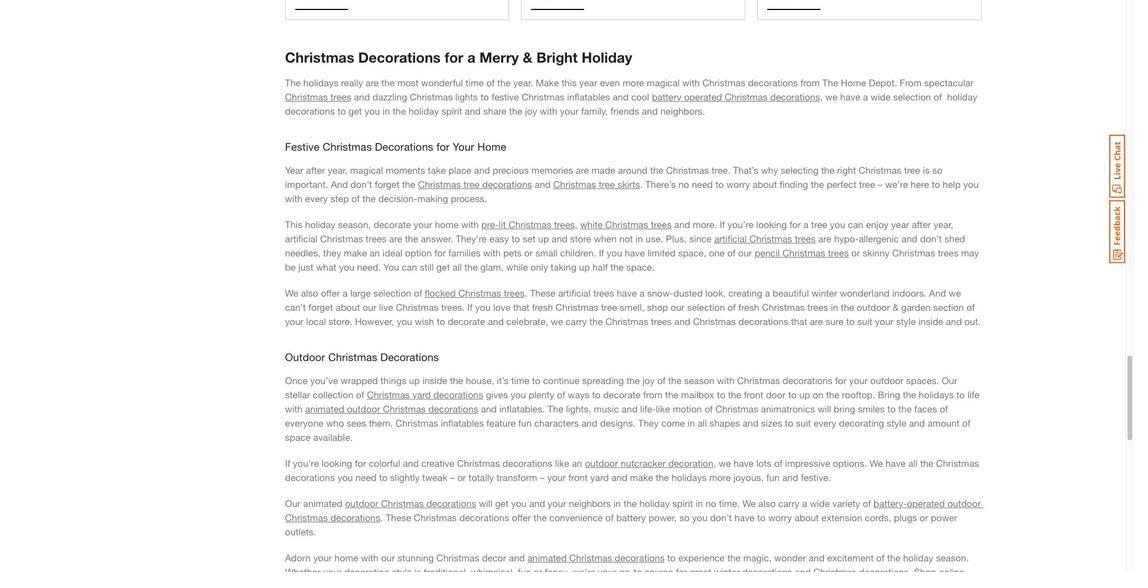 Task type: vqa. For each thing, say whether or not it's contained in the screenshot.


Task type: describe. For each thing, give the bounding box(es) containing it.
and down gives
[[481, 403, 497, 414]]

and down cool
[[642, 105, 658, 116]]

2 vertical spatial animated
[[528, 552, 567, 563]]

more inside the holidays really are the most wonderful time of the year. make this year even more magical with christmas decorations from the home depot. from spectacular christmas trees and dazzling christmas lights to festive christmas inflatables and cool battery operated christmas decorations
[[623, 77, 645, 88]]

christmas yard decorations
[[367, 389, 484, 400]]

creative
[[422, 457, 455, 469]]

0 horizontal spatial offer
[[321, 287, 340, 298]]

and down faces
[[910, 417, 926, 428]]

decorations inside . these christmas decorations offer the convenience of battery power, so you don't have to worry about extension cords, plugs or power outlets.
[[460, 512, 510, 523]]

of up amount
[[940, 403, 949, 414]]

1 horizontal spatial no
[[706, 497, 717, 509]]

and down section
[[947, 315, 962, 327]]

tree inside year after year, magical moments take place and precious memories are made around the christmas tree. that's why selecting the right christmas tree is so important. and don't forget the
[[905, 164, 921, 175]]

the up "decorations."
[[888, 552, 901, 563]]

or skinny christmas trees may be just what you need. you can still get all the glam, while only taking up half the space.
[[285, 247, 982, 272]]

decorate inside gives you plenty of ways to decorate from the mailbox to the front door to up on the rooftop. bring the holidays to life with
[[604, 389, 641, 400]]

pencil christmas trees link
[[755, 247, 849, 258]]

the up there's
[[651, 164, 664, 175]]

come
[[662, 417, 685, 428]]

to down animatronics
[[785, 417, 794, 428]]

to right sure
[[847, 315, 855, 327]]

1 vertical spatial ,
[[575, 218, 578, 230]]

to down bring
[[888, 403, 896, 414]]

1 fresh from the left
[[532, 301, 553, 312]]

and up designs.
[[622, 403, 638, 414]]

make inside , we have lots of impressive options. we have all the christmas decorations you need to slightly tweak – or totally transform – your front yard and make the holidays more joyous, fun and festive.
[[630, 471, 654, 483]]

moments
[[386, 164, 426, 175]]

decor
[[482, 552, 507, 563]]

the left magic, at the bottom of the page
[[728, 552, 741, 563]]

in inside and inflatables. the lights, music and life-like motion of christmas animatronics will bring smiles to the faces of everyone who sees them. christmas inflatables feature fun characters and designs. they come in all shapes and sizes to suit every decorating style and amount of space available.
[[688, 417, 695, 428]]

of up gives you plenty of ways to decorate from the mailbox to the front door to up on the rooftop. bring the holidays to life with
[[658, 375, 666, 386]]

to left help
[[932, 178, 941, 190]]

0 horizontal spatial we
[[285, 287, 298, 298]]

options.
[[833, 457, 868, 469]]

outdoor nutcracker decoration link
[[585, 457, 714, 469]]

worry inside . there's no need to worry about finding the perfect tree – we're here to help you with every step of the decision-making process.
[[727, 178, 751, 190]]

front inside , we have lots of impressive options. we have all the christmas decorations you need to slightly tweak – or totally transform – your front yard and make the holidays more joyous, fun and festive.
[[569, 471, 588, 483]]

0 horizontal spatial –
[[450, 471, 455, 483]]

on
[[813, 389, 824, 400]]

christmas inside 'once you've wrapped things up inside the house, it's time to continue spreading the joy of the season with christmas decorations for your outdoor spaces. our stellar collection of'
[[738, 375, 781, 386]]

1 horizontal spatial –
[[540, 471, 545, 483]]

trees up pencil christmas trees link
[[795, 233, 816, 244]]

your inside 'once you've wrapped things up inside the house, it's time to continue spreading the joy of the season with christmas decorations for your outdoor spaces. our stellar collection of'
[[850, 375, 868, 386]]

to inside and more. if you're looking for a tree you can enjoy year after year, artificial christmas trees are the answer. they're easy to set up and store when not in use. plus, since
[[512, 233, 520, 244]]

your inside , we have a wide selection of  holiday decorations to get you in the holiday spirit and share the joy with your family, friends and neighbors.
[[560, 105, 579, 116]]

creating
[[729, 287, 763, 298]]

0 horizontal spatial also
[[301, 287, 318, 298]]

the up dazzling
[[382, 77, 395, 88]]

from
[[900, 77, 922, 88]]

spectacular
[[925, 77, 974, 88]]

outdoor left nutcracker
[[585, 457, 618, 469]]

may
[[962, 247, 980, 258]]

to left source
[[634, 566, 642, 572]]

decoration
[[669, 457, 714, 469]]

skirts
[[618, 178, 641, 190]]

dusted
[[674, 287, 703, 298]]

to right wish at left
[[437, 315, 445, 327]]

0 vertical spatial animated
[[305, 403, 345, 414]]

with inside gives you plenty of ways to decorate from the mailbox to the front door to up on the rooftop. bring the holidays to life with
[[285, 403, 303, 414]]

0 horizontal spatial like
[[555, 457, 570, 469]]

there's
[[646, 178, 676, 190]]

time inside 'once you've wrapped things up inside the house, it's time to continue spreading the joy of the season with christmas decorations for your outdoor spaces. our stellar collection of'
[[512, 375, 530, 386]]

to inside . these christmas decorations offer the convenience of battery power, so you don't have to worry about extension cords, plugs or power outlets.
[[758, 512, 766, 523]]

wide inside , we have a wide selection of  holiday decorations to get you in the holiday spirit and share the joy with your family, friends and neighbors.
[[871, 91, 891, 102]]

more.
[[693, 218, 718, 230]]

spaces.
[[907, 375, 940, 386]]

of right amount
[[963, 417, 971, 428]]

trees up love
[[504, 287, 525, 298]]

1 horizontal spatial home
[[435, 218, 459, 230]]

after inside and more. if you're looking for a tree you can enjoy year after year, artificial christmas trees are the answer. they're easy to set up and store when not in use. plus, since
[[912, 218, 932, 230]]

forget inside year after year, magical moments take place and precious memories are made around the christmas tree. that's why selecting the right christmas tree is so important. and don't forget the
[[375, 178, 400, 190]]

0 vertical spatial decorations
[[358, 49, 441, 65]]

0 horizontal spatial home
[[478, 140, 507, 153]]

– inside . there's no need to worry about finding the perfect tree – we're here to help you with every step of the decision-making process.
[[878, 178, 883, 190]]

the down spaces.
[[903, 389, 917, 400]]

our left stunning
[[381, 552, 395, 563]]

and down "really"
[[354, 91, 370, 102]]

inflatables.
[[500, 403, 545, 414]]

what
[[316, 261, 337, 272]]

space
[[285, 431, 311, 442]]

your down wonderland
[[876, 315, 894, 327]]

need.
[[357, 261, 381, 272]]

your
[[453, 140, 475, 153]]

1 vertical spatial will
[[479, 497, 493, 509]]

for inside are hypo-allergenic and don't shed needles, they make an ideal option for families with pets or small children. if you have limited space, one of our
[[435, 247, 446, 258]]

allergenic
[[859, 233, 900, 244]]

ideal
[[383, 247, 403, 258]]

christmas inside . these christmas decorations offer the convenience of battery power, so you don't have to worry about extension cords, plugs or power outlets.
[[414, 512, 457, 523]]

with inside 'once you've wrapped things up inside the house, it's time to continue spreading the joy of the season with christmas decorations for your outdoor spaces. our stellar collection of'
[[718, 375, 735, 386]]

the down amount
[[921, 457, 934, 469]]

0 horizontal spatial you're
[[293, 457, 319, 469]]

and down the lights
[[465, 105, 481, 116]]

and up plus,
[[675, 218, 691, 230]]

made
[[592, 164, 616, 175]]

you down flocked christmas trees 'link'
[[475, 301, 491, 312]]

holiday down spectacular
[[948, 91, 978, 102]]

faces
[[915, 403, 938, 414]]

need inside . there's no need to worry about finding the perfect tree – we're here to help you with every step of the decision-making process.
[[692, 178, 713, 190]]

our down "dusted" on the right bottom of the page
[[671, 301, 685, 312]]

to left life
[[957, 389, 965, 400]]

are inside and more. if you're looking for a tree you can enjoy year after year, artificial christmas trees are the answer. they're easy to set up and store when not in use. plus, since
[[389, 233, 403, 244]]

pencil
[[755, 247, 780, 258]]

fancy,
[[545, 566, 570, 572]]

for left colorful
[[355, 457, 366, 469]]

of up cords,
[[863, 497, 872, 509]]

decorations inside to experience the magic, wonder and excitement of the holiday season. whether your decorating style is traditional, whimsical, fun or fancy, we're your go-to source for great winter decorations and christmas decorations. shop onlin
[[743, 566, 793, 572]]

1 vertical spatial looking
[[322, 457, 352, 469]]

worry inside . these christmas decorations offer the convenience of battery power, so you don't have to worry about extension cords, plugs or power outlets.
[[769, 512, 792, 523]]

variety
[[833, 497, 861, 509]]

0 horizontal spatial wide
[[810, 497, 830, 509]]

outdoor inside 'once you've wrapped things up inside the house, it's time to continue spreading the joy of the season with christmas decorations for your outdoor spaces. our stellar collection of'
[[871, 375, 904, 386]]

stunning
[[398, 552, 434, 563]]

carry inside . these artificial trees have a snow-dusted look, creating a beautiful winter wonderland indoors. and we can't forget about our live christmas trees. if you love that fresh christmas tree smell, shop our selection of fresh christmas trees in the outdoor & garden section of your local store. however, you wish to decorate and celebrate, we carry the christmas trees and christmas decorations that are sure to suit your style inside and out.
[[566, 315, 587, 327]]

our up however, on the bottom of the page
[[363, 301, 377, 312]]

this
[[562, 77, 577, 88]]

can inside or skinny christmas trees may be just what you need. you can still get all the glam, while only taking up half the space.
[[402, 261, 417, 272]]

skinny
[[863, 247, 890, 258]]

celebrate,
[[507, 315, 549, 327]]

suit inside . these artificial trees have a snow-dusted look, creating a beautiful winter wonderland indoors. and we can't forget about our live christmas trees. if you love that fresh christmas tree smell, shop our selection of fresh christmas trees in the outdoor & garden section of your local store. however, you wish to decorate and celebrate, we carry the christmas trees and christmas decorations that are sure to suit your style inside and out.
[[858, 315, 873, 327]]

flocked christmas trees link
[[425, 287, 525, 298]]

decorating inside and inflatables. the lights, music and life-like motion of christmas animatronics will bring smiles to the faces of everyone who sees them. christmas inflatables feature fun characters and designs. they come in all shapes and sizes to suit every decorating style and amount of space available.
[[840, 417, 885, 428]]

music
[[594, 403, 619, 414]]

trees up sure
[[808, 301, 829, 312]]

once
[[285, 375, 308, 386]]

just
[[298, 261, 314, 272]]

once you've wrapped things up inside the house, it's time to continue spreading the joy of the season with christmas decorations for your outdoor spaces. our stellar collection of
[[285, 375, 961, 400]]

of left flocked
[[414, 287, 422, 298]]

you left wish at left
[[397, 315, 413, 327]]

about inside . there's no need to worry about finding the perfect tree – we're here to help you with every step of the decision-making process.
[[753, 178, 778, 190]]

up inside gives you plenty of ways to decorate from the mailbox to the front door to up on the rooftop. bring the holidays to life with
[[800, 389, 811, 400]]

christmas inside battery-operated outdoor christmas decorations
[[285, 512, 328, 523]]

great
[[690, 566, 712, 572]]

2 horizontal spatial artificial
[[715, 233, 747, 244]]

to right mailbox
[[717, 389, 726, 400]]

the down moments
[[402, 178, 416, 190]]

glam,
[[481, 261, 504, 272]]

with up the "they're"
[[462, 218, 479, 230]]

plus,
[[666, 233, 687, 244]]

the up . these christmas decorations offer the convenience of battery power, so you don't have to worry about extension cords, plugs or power outlets.
[[624, 497, 637, 509]]

your up convenience
[[548, 497, 567, 509]]

animated outdoor christmas decorations link
[[305, 403, 479, 414]]

of down creating
[[728, 301, 736, 312]]

. these artificial trees have a snow-dusted look, creating a beautiful winter wonderland indoors. and we can't forget about our live christmas trees. if you love that fresh christmas tree smell, shop our selection of fresh christmas trees in the outdoor & garden section of your local store. however, you wish to decorate and celebrate, we carry the christmas trees and christmas decorations that are sure to suit your style inside and out.
[[285, 287, 981, 327]]

and left sizes
[[743, 417, 759, 428]]

smell,
[[620, 301, 645, 312]]

animated outdoor christmas decorations
[[305, 403, 479, 414]]

season,
[[338, 218, 371, 230]]

beautiful
[[773, 287, 809, 298]]

with left stunning
[[361, 552, 379, 563]]

tree down made
[[599, 178, 615, 190]]

set
[[523, 233, 536, 244]]

lit
[[499, 218, 506, 230]]

excitement
[[828, 552, 874, 563]]

& inside . these artificial trees have a snow-dusted look, creating a beautiful winter wonderland indoors. and we can't forget about our live christmas trees. if you love that fresh christmas tree smell, shop our selection of fresh christmas trees in the outdoor & garden section of your local store. however, you wish to decorate and celebrate, we carry the christmas trees and christmas decorations that are sure to suit your style inside and out.
[[893, 301, 899, 312]]

take
[[428, 164, 446, 175]]

the down the selecting
[[811, 178, 825, 190]]

you inside , we have lots of impressive options. we have all the christmas decorations you need to slightly tweak – or totally transform – your front yard and make the holidays more joyous, fun and festive.
[[338, 471, 353, 483]]

the up shapes
[[728, 389, 742, 400]]

look,
[[706, 287, 726, 298]]

and down wonder on the bottom
[[795, 566, 811, 572]]

and down memories
[[535, 178, 551, 190]]

0 horizontal spatial &
[[523, 49, 533, 65]]

wonderful
[[421, 77, 463, 88]]

lights,
[[566, 403, 592, 414]]

colorful
[[369, 457, 400, 469]]

trees up "store"
[[554, 218, 575, 230]]

adorn your home with our stunning christmas decor and animated christmas decorations
[[285, 552, 665, 563]]

to down tree.
[[716, 178, 724, 190]]

operated inside the holidays really are the most wonderful time of the year. make this year even more magical with christmas decorations from the home depot. from spectacular christmas trees and dazzling christmas lights to festive christmas inflatables and cool battery operated christmas decorations
[[685, 91, 723, 102]]

the left house,
[[450, 375, 464, 386]]

power
[[931, 512, 958, 523]]

the left decision-
[[363, 192, 376, 204]]

front inside gives you plenty of ways to decorate from the mailbox to the front door to up on the rooftop. bring the holidays to life with
[[744, 389, 764, 400]]

your right whether at the bottom of the page
[[323, 566, 342, 572]]

you inside gives you plenty of ways to decorate from the mailbox to the front door to up on the rooftop. bring the holidays to life with
[[511, 389, 526, 400]]

home inside the holidays really are the most wonderful time of the year. make this year even more magical with christmas decorations from the home depot. from spectacular christmas trees and dazzling christmas lights to festive christmas inflatables and cool battery operated christmas decorations
[[841, 77, 867, 88]]

slightly
[[390, 471, 420, 483]]

inflatables inside and inflatables. the lights, music and life-like motion of christmas animatronics will bring smiles to the faces of everyone who sees them. christmas inflatables feature fun characters and designs. they come in all shapes and sizes to suit every decorating style and amount of space available.
[[441, 417, 484, 428]]

, for neighbors.
[[821, 91, 823, 102]]

style inside and inflatables. the lights, music and life-like motion of christmas animatronics will bring smiles to the faces of everyone who sees them. christmas inflatables feature fun characters and designs. they come in all shapes and sizes to suit every decorating style and amount of space available.
[[887, 417, 907, 428]]

artificial inside . these artificial trees have a snow-dusted look, creating a beautiful winter wonderland indoors. and we can't forget about our live christmas trees. if you love that fresh christmas tree smell, shop our selection of fresh christmas trees in the outdoor & garden section of your local store. however, you wish to decorate and celebrate, we carry the christmas trees and christmas decorations that are sure to suit your style inside and out.
[[558, 287, 591, 298]]

the inside and inflatables. the lights, music and life-like motion of christmas animatronics will bring smiles to the faces of everyone who sees them. christmas inflatables feature fun characters and designs. they come in all shapes and sizes to suit every decorating style and amount of space available.
[[548, 403, 564, 414]]

fun inside and inflatables. the lights, music and life-like motion of christmas animatronics will bring smiles to the faces of everyone who sees them. christmas inflatables feature fun characters and designs. they come in all shapes and sizes to suit every decorating style and amount of space available.
[[519, 417, 532, 428]]

you inside . these christmas decorations offer the convenience of battery power, so you don't have to worry about extension cords, plugs or power outlets.
[[693, 512, 708, 523]]

to inside the holidays really are the most wonderful time of the year. make this year even more magical with christmas decorations from the home depot. from spectacular christmas trees and dazzling christmas lights to festive christmas inflatables and cool battery operated christmas decorations
[[481, 91, 489, 102]]

the down outdoor nutcracker decoration link
[[656, 471, 669, 483]]

from inside the holidays really are the most wonderful time of the year. make this year even more magical with christmas decorations from the home depot. from spectacular christmas trees and dazzling christmas lights to festive christmas inflatables and cool battery operated christmas decorations
[[801, 77, 820, 88]]

if down the space
[[285, 457, 290, 469]]

1 horizontal spatial that
[[792, 315, 808, 327]]

bright
[[537, 49, 578, 65]]

time.
[[719, 497, 740, 509]]

are inside are hypo-allergenic and don't shed needles, they make an ideal option for families with pets or small children. if you have limited space, one of our
[[819, 233, 832, 244]]

for inside to experience the magic, wonder and excitement of the holiday season. whether your decorating style is traditional, whimsical, fun or fancy, we're your go-to source for great winter decorations and christmas decorations. shop onlin
[[676, 566, 688, 572]]

we inside , we have lots of impressive options. we have all the christmas decorations you need to slightly tweak – or totally transform – your front yard and make the holidays more joyous, fun and festive.
[[870, 457, 883, 469]]

and inside are hypo-allergenic and don't shed needles, they make an ideal option for families with pets or small children. if you have limited space, one of our
[[902, 233, 918, 244]]

have inside . these christmas decorations offer the convenience of battery power, so you don't have to worry about extension cords, plugs or power outlets.
[[735, 512, 755, 523]]

the down festive
[[509, 105, 523, 116]]

and down 'impressive'
[[783, 471, 799, 483]]

if inside . these artificial trees have a snow-dusted look, creating a beautiful winter wonderland indoors. and we can't forget about our live christmas trees. if you love that fresh christmas tree smell, shop our selection of fresh christmas trees in the outdoor & garden section of your local store. however, you wish to decorate and celebrate, we carry the christmas trees and christmas decorations that are sure to suit your style inside and out.
[[468, 301, 473, 312]]

to up source
[[668, 552, 676, 563]]

and up "slightly"
[[403, 457, 419, 469]]

style inside . these artificial trees have a snow-dusted look, creating a beautiful winter wonderland indoors. and we can't forget about our live christmas trees. if you love that fresh christmas tree smell, shop our selection of fresh christmas trees in the outdoor & garden section of your local store. however, you wish to decorate and celebrate, we carry the christmas trees and christmas decorations that are sure to suit your style inside and out.
[[897, 315, 916, 327]]

whimsical,
[[471, 566, 515, 572]]

and down lights,
[[582, 417, 598, 428]]

forget inside . these artificial trees have a snow-dusted look, creating a beautiful winter wonderland indoors. and we can't forget about our live christmas trees. if you love that fresh christmas tree smell, shop our selection of fresh christmas trees in the outdoor & garden section of your local store. however, you wish to decorate and celebrate, we carry the christmas trees and christmas decorations that are sure to suit your style inside and out.
[[309, 301, 333, 312]]

in inside . these artificial trees have a snow-dusted look, creating a beautiful winter wonderland indoors. and we can't forget about our live christmas trees. if you love that fresh christmas tree smell, shop our selection of fresh christmas trees in the outdoor & garden section of your local store. however, you wish to decorate and celebrate, we carry the christmas trees and christmas decorations that are sure to suit your style inside and out.
[[831, 301, 839, 312]]

decorations for festive
[[375, 140, 434, 153]]

decorations.
[[859, 566, 912, 572]]

of down wrapped
[[356, 389, 365, 400]]

pre-lit christmas trees link
[[482, 218, 575, 230]]

fun inside , we have lots of impressive options. we have all the christmas decorations you need to slightly tweak – or totally transform – your front yard and make the holidays more joyous, fun and festive.
[[767, 471, 780, 483]]

. for artificial
[[525, 287, 528, 298]]

about inside . these christmas decorations offer the convenience of battery power, so you don't have to worry about extension cords, plugs or power outlets.
[[795, 512, 819, 523]]

and down love
[[488, 315, 504, 327]]

even
[[600, 77, 620, 88]]

traditional,
[[424, 566, 469, 572]]

the up festive
[[498, 77, 511, 88]]

every inside and inflatables. the lights, music and life-like motion of christmas animatronics will bring smiles to the faces of everyone who sees them. christmas inflatables feature fun characters and designs. they come in all shapes and sizes to suit every decorating style and amount of space available.
[[814, 417, 837, 428]]

of inside . there's no need to worry about finding the perfect tree – we're here to help you with every step of the decision-making process.
[[352, 192, 360, 204]]

trees down half
[[594, 287, 615, 298]]

christmas inside to experience the magic, wonder and excitement of the holiday season. whether your decorating style is traditional, whimsical, fun or fancy, we're your go-to source for great winter decorations and christmas decorations. shop onlin
[[814, 566, 857, 572]]

most
[[398, 77, 419, 88]]

mailbox
[[682, 389, 715, 400]]

season.
[[937, 552, 970, 563]]

these for artificial
[[530, 287, 556, 298]]

answer.
[[421, 233, 453, 244]]

0 vertical spatial decorate
[[374, 218, 411, 230]]

if inside and more. if you're looking for a tree you can enjoy year after year, artificial christmas trees are the answer. they're easy to set up and store when not in use. plus, since
[[720, 218, 725, 230]]

of up out.
[[967, 301, 975, 312]]

animatronics
[[761, 403, 816, 414]]

the up sure
[[841, 301, 855, 312]]

selection inside . these artificial trees have a snow-dusted look, creating a beautiful winter wonderland indoors. and we can't forget about our live christmas trees. if you love that fresh christmas tree smell, shop our selection of fresh christmas trees in the outdoor & garden section of your local store. however, you wish to decorate and celebrate, we carry the christmas trees and christmas decorations that are sure to suit your style inside and out.
[[688, 301, 725, 312]]

in up . these christmas decorations offer the convenience of battery power, so you don't have to worry about extension cords, plugs or power outlets.
[[614, 497, 621, 509]]

gives you plenty of ways to decorate from the mailbox to the front door to up on the rooftop. bring the holidays to life with
[[285, 389, 983, 414]]

trees.
[[442, 301, 465, 312]]

1 vertical spatial carry
[[779, 497, 800, 509]]

all inside or skinny christmas trees may be just what you need. you can still get all the glam, while only taking up half the space.
[[453, 261, 462, 272]]

your down the animated christmas decorations link
[[598, 566, 617, 572]]

tree up process. on the top left of page
[[464, 178, 480, 190]]

0 horizontal spatial the
[[285, 77, 301, 88]]

festive
[[492, 91, 519, 102]]

selection for wide
[[894, 91, 932, 102]]

live chat image
[[1110, 135, 1126, 198]]

outdoor
[[285, 350, 325, 363]]

1 vertical spatial animated
[[303, 497, 343, 509]]

decorations inside . these artificial trees have a snow-dusted look, creating a beautiful winter wonderland indoors. and we can't forget about our live christmas trees. if you love that fresh christmas tree smell, shop our selection of fresh christmas trees in the outdoor & garden section of your local store. however, you wish to decorate and celebrate, we carry the christmas trees and christmas decorations that are sure to suit your style inside and out.
[[739, 315, 789, 327]]

. there's no need to worry about finding the perfect tree – we're here to help you with every step of the decision-making process.
[[285, 178, 982, 204]]

and inside . these artificial trees have a snow-dusted look, creating a beautiful winter wonderland indoors. and we can't forget about our live christmas trees. if you love that fresh christmas tree smell, shop our selection of fresh christmas trees in the outdoor & garden section of your local store. however, you wish to decorate and celebrate, we carry the christmas trees and christmas decorations that are sure to suit your style inside and out.
[[930, 287, 947, 298]]

selection for large
[[374, 287, 412, 298]]

your up whether at the bottom of the page
[[314, 552, 332, 563]]

enjoy
[[867, 218, 889, 230]]

outlets.
[[285, 526, 316, 537]]

your down can't
[[285, 315, 304, 327]]

the inside and more. if you're looking for a tree you can enjoy year after year, artificial christmas trees are the answer. they're easy to set up and store when not in use. plus, since
[[405, 233, 418, 244]]

decorations inside , we have lots of impressive options. we have all the christmas decorations you need to slightly tweak – or totally transform – your front yard and make the holidays more joyous, fun and festive.
[[285, 471, 335, 483]]

trees inside the holidays really are the most wonderful time of the year. make this year even more magical with christmas decorations from the home depot. from spectacular christmas trees and dazzling christmas lights to festive christmas inflatables and cool battery operated christmas decorations
[[331, 91, 352, 102]]

every inside . there's no need to worry about finding the perfect tree – we're here to help you with every step of the decision-making process.
[[305, 192, 328, 204]]

they're
[[456, 233, 487, 244]]

and right 'decor'
[[509, 552, 525, 563]]

to up animatronics
[[789, 389, 797, 400]]

life-
[[641, 403, 656, 414]]

the down dazzling
[[393, 105, 406, 116]]

or inside are hypo-allergenic and don't shed needles, they make an ideal option for families with pets or small children. if you have limited space, one of our
[[525, 247, 533, 258]]

decorations for outdoor
[[381, 350, 439, 363]]

and right wonder on the bottom
[[809, 552, 825, 563]]

0 vertical spatial that
[[513, 301, 530, 312]]

or inside , we have lots of impressive options. we have all the christmas decorations you need to slightly tweak – or totally transform – your front yard and make the holidays more joyous, fun and festive.
[[458, 471, 466, 483]]

shapes
[[710, 417, 740, 428]]

. for no
[[641, 178, 643, 190]]

and up 'friends'
[[613, 91, 629, 102]]

don't inside are hypo-allergenic and don't shed needles, they make an ideal option for families with pets or small children. if you have limited space, one of our
[[921, 233, 942, 244]]

lots
[[757, 457, 772, 469]]

1 horizontal spatial also
[[759, 497, 776, 509]]

more inside , we have lots of impressive options. we have all the christmas decorations you need to slightly tweak – or totally transform – your front yard and make the holidays more joyous, fun and festive.
[[710, 471, 731, 483]]

space.
[[627, 261, 655, 272]]

you down transform
[[511, 497, 527, 509]]

step
[[331, 192, 349, 204]]

1 vertical spatial spirit
[[673, 497, 693, 509]]

the up motion on the right bottom of the page
[[666, 389, 679, 400]]

outdoor inside . these artificial trees have a snow-dusted look, creating a beautiful winter wonderland indoors. and we can't forget about our live christmas trees. if you love that fresh christmas tree smell, shop our selection of fresh christmas trees in the outdoor & garden section of your local store. however, you wish to decorate and celebrate, we carry the christmas trees and christmas decorations that are sure to suit your style inside and out.
[[857, 301, 891, 312]]



Task type: locate. For each thing, give the bounding box(es) containing it.
need inside , we have lots of impressive options. we have all the christmas decorations you need to slightly tweak – or totally transform – your front yard and make the holidays more joyous, fun and festive.
[[356, 471, 377, 483]]

0 horizontal spatial we're
[[573, 566, 596, 572]]

1 horizontal spatial can
[[849, 218, 864, 230]]

holiday right this
[[305, 218, 336, 230]]

our inside are hypo-allergenic and don't shed needles, they make an ideal option for families with pets or small children. if you have limited space, one of our
[[739, 247, 753, 258]]

flocked
[[425, 287, 456, 298]]

1 vertical spatial can
[[402, 261, 417, 272]]

tree up the 'here'
[[905, 164, 921, 175]]

shed
[[945, 233, 966, 244]]

winter inside . these artificial trees have a snow-dusted look, creating a beautiful winter wonderland indoors. and we can't forget about our live christmas trees. if you love that fresh christmas tree smell, shop our selection of fresh christmas trees in the outdoor & garden section of your local store. however, you wish to decorate and celebrate, we carry the christmas trees and christmas decorations that are sure to suit your style inside and out.
[[812, 287, 838, 298]]

0 horizontal spatial make
[[344, 247, 367, 258]]

holiday up 'shop'
[[904, 552, 934, 563]]

for up the wonderful
[[445, 49, 464, 65]]

we inside , we have lots of impressive options. we have all the christmas decorations you need to slightly tweak – or totally transform – your front yard and make the holidays more joyous, fun and festive.
[[719, 457, 731, 469]]

christmas trees link
[[285, 91, 352, 102]]

1 horizontal spatial decorate
[[448, 315, 486, 327]]

0 vertical spatial every
[[305, 192, 328, 204]]

&
[[523, 49, 533, 65], [893, 301, 899, 312]]

1 vertical spatial and
[[930, 287, 947, 298]]

1 horizontal spatial an
[[572, 457, 583, 469]]

or inside or skinny christmas trees may be just what you need. you can still get all the glam, while only taking up half the space.
[[852, 247, 861, 258]]

2 vertical spatial get
[[495, 497, 509, 509]]

0 vertical spatial suit
[[858, 315, 873, 327]]

whether
[[285, 566, 321, 572]]

no left time. at the bottom right of page
[[706, 497, 717, 509]]

with inside , we have a wide selection of  holiday decorations to get you in the holiday spirit and share the joy with your family, friends and neighbors.
[[540, 105, 558, 116]]

all down motion on the right bottom of the page
[[698, 417, 707, 428]]

christmas yard decorations link
[[367, 389, 484, 400]]

outdoor christmas decorations link
[[345, 497, 477, 509]]

adorn
[[285, 552, 311, 563]]

0 vertical spatial so
[[933, 164, 943, 175]]

2 fresh from the left
[[739, 301, 760, 312]]

are left hypo-
[[819, 233, 832, 244]]

2 vertical spatial style
[[392, 566, 412, 572]]

have inside . these artificial trees have a snow-dusted look, creating a beautiful winter wonderland indoors. and we can't forget about our live christmas trees. if you love that fresh christmas tree smell, shop our selection of fresh christmas trees in the outdoor & garden section of your local store. however, you wish to decorate and celebrate, we carry the christmas trees and christmas decorations that are sure to suit your style inside and out.
[[617, 287, 637, 298]]

life
[[968, 389, 980, 400]]

decorations inside , we have a wide selection of  holiday decorations to get you in the holiday spirit and share the joy with your family, friends and neighbors.
[[285, 105, 335, 116]]

, we have lots of impressive options. we have all the christmas decorations you need to slightly tweak – or totally transform – your front yard and make the holidays more joyous, fun and festive.
[[285, 457, 982, 483]]

so inside year after year, magical moments take place and precious memories are made around the christmas tree. that's why selecting the right christmas tree is so important. and don't forget the
[[933, 164, 943, 175]]

1 horizontal spatial magical
[[647, 77, 680, 88]]

we're down the animated christmas decorations link
[[573, 566, 596, 572]]

you're down the space
[[293, 457, 319, 469]]

inside
[[919, 315, 944, 327], [423, 375, 448, 386]]

magical up cool
[[647, 77, 680, 88]]

more
[[623, 77, 645, 88], [710, 471, 731, 483]]

1 horizontal spatial yard
[[591, 471, 609, 483]]

ways
[[568, 389, 590, 400]]

the up characters
[[548, 403, 564, 414]]

. for christmas
[[381, 512, 383, 523]]

the right on
[[827, 389, 840, 400]]

year, up step
[[328, 164, 348, 175]]

or inside . these christmas decorations offer the convenience of battery power, so you don't have to worry about extension cords, plugs or power outlets.
[[920, 512, 929, 523]]

in inside and more. if you're looking for a tree you can enjoy year after year, artificial christmas trees are the answer. they're easy to set up and store when not in use. plus, since
[[636, 233, 643, 244]]

0 vertical spatial will
[[818, 403, 832, 414]]

0 horizontal spatial can
[[402, 261, 417, 272]]

fresh up 'celebrate,'
[[532, 301, 553, 312]]

outdoor down colorful
[[345, 497, 379, 509]]

don't up season,
[[351, 178, 372, 190]]

home
[[841, 77, 867, 88], [478, 140, 507, 153]]

2 horizontal spatial we
[[870, 457, 883, 469]]

1 horizontal spatial joy
[[643, 375, 655, 386]]

or left fancy,
[[534, 566, 543, 572]]

for left your
[[437, 140, 450, 153]]

0 horizontal spatial from
[[644, 389, 663, 400]]

looking inside and more. if you're looking for a tree you can enjoy year after year, artificial christmas trees are the answer. they're easy to set up and store when not in use. plus, since
[[757, 218, 787, 230]]

when
[[594, 233, 617, 244]]

the inside and inflatables. the lights, music and life-like motion of christmas animatronics will bring smiles to the faces of everyone who sees them. christmas inflatables feature fun characters and designs. they come in all shapes and sizes to suit every decorating style and amount of space available.
[[899, 403, 912, 414]]

finding
[[780, 178, 809, 190]]

place
[[449, 164, 472, 175]]

sees
[[347, 417, 366, 428]]

the down the families
[[465, 261, 478, 272]]

up inside 'once you've wrapped things up inside the house, it's time to continue spreading the joy of the season with christmas decorations for your outdoor spaces. our stellar collection of'
[[409, 375, 420, 386]]

an up our animated outdoor christmas decorations will get you and your neighbors in the holiday spirit in no time. we also carry a wide variety of
[[572, 457, 583, 469]]

tweak
[[423, 471, 448, 483]]

and more. if you're looking for a tree you can enjoy year after year, artificial christmas trees are the answer. they're easy to set up and store when not in use. plus, since
[[285, 218, 957, 244]]

1 vertical spatial you're
[[293, 457, 319, 469]]

front up our animated outdoor christmas decorations will get you and your neighbors in the holiday spirit in no time. we also carry a wide variety of
[[569, 471, 588, 483]]

carry right 'celebrate,'
[[566, 315, 587, 327]]

you up inflatables.
[[511, 389, 526, 400]]

from
[[801, 77, 820, 88], [644, 389, 663, 400]]

if right 'more.'
[[720, 218, 725, 230]]

0 vertical spatial you're
[[728, 218, 754, 230]]

and down transform
[[530, 497, 545, 509]]

0 vertical spatial year
[[580, 77, 598, 88]]

home
[[435, 218, 459, 230], [335, 552, 359, 563]]

holiday up "power,"
[[640, 497, 670, 509]]

decorations
[[748, 77, 798, 88], [771, 91, 821, 102], [285, 105, 335, 116], [483, 178, 532, 190], [739, 315, 789, 327], [783, 375, 833, 386], [434, 389, 484, 400], [429, 403, 479, 414], [503, 457, 553, 469], [285, 471, 335, 483], [427, 497, 477, 509], [331, 512, 381, 523], [460, 512, 510, 523], [615, 552, 665, 563], [743, 566, 793, 572]]

here
[[911, 178, 930, 190]]

0 vertical spatial yard
[[413, 389, 431, 400]]

out.
[[965, 315, 981, 327]]

will inside and inflatables. the lights, music and life-like motion of christmas animatronics will bring smiles to the faces of everyone who sees them. christmas inflatables feature fun characters and designs. they come in all shapes and sizes to suit every decorating style and amount of space available.
[[818, 403, 832, 414]]

wonder
[[775, 552, 806, 563]]

1 horizontal spatial every
[[814, 417, 837, 428]]

of
[[487, 77, 495, 88], [934, 91, 943, 102], [352, 192, 360, 204], [728, 247, 736, 258], [414, 287, 422, 298], [728, 301, 736, 312], [967, 301, 975, 312], [658, 375, 666, 386], [356, 389, 365, 400], [557, 389, 566, 400], [705, 403, 713, 414], [940, 403, 949, 414], [963, 417, 971, 428], [775, 457, 783, 469], [863, 497, 872, 509], [606, 512, 614, 523], [877, 552, 885, 563]]

time inside the holidays really are the most wonderful time of the year. make this year even more magical with christmas decorations from the home depot. from spectacular christmas trees and dazzling christmas lights to festive christmas inflatables and cool battery operated christmas decorations
[[466, 77, 484, 88]]

with
[[683, 77, 700, 88], [540, 105, 558, 116], [285, 192, 303, 204], [462, 218, 479, 230], [483, 247, 501, 258], [718, 375, 735, 386], [285, 403, 303, 414], [361, 552, 379, 563]]

1 vertical spatial home
[[478, 140, 507, 153]]

the
[[285, 77, 301, 88], [823, 77, 839, 88], [548, 403, 564, 414]]

1 vertical spatial inside
[[423, 375, 448, 386]]

1 horizontal spatial year
[[892, 218, 910, 230]]

don't down time. at the bottom right of page
[[711, 512, 732, 523]]

shop
[[648, 301, 669, 312]]

–
[[878, 178, 883, 190], [450, 471, 455, 483], [540, 471, 545, 483]]

1 vertical spatial decorating
[[345, 566, 390, 572]]

1 vertical spatial these
[[386, 512, 411, 523]]

holiday
[[948, 91, 978, 102], [409, 105, 439, 116], [305, 218, 336, 230], [640, 497, 670, 509], [904, 552, 934, 563]]

share
[[484, 105, 507, 116]]

door
[[766, 389, 786, 400]]

our
[[942, 375, 958, 386], [285, 497, 301, 509]]

0 horizontal spatial and
[[331, 178, 348, 190]]

suit down animatronics
[[796, 417, 812, 428]]

artificial inside and more. if you're looking for a tree you can enjoy year after year, artificial christmas trees are the answer. they're easy to set up and store when not in use. plus, since
[[285, 233, 318, 244]]

offer inside . these christmas decorations offer the convenience of battery power, so you don't have to worry about extension cords, plugs or power outlets.
[[512, 512, 531, 523]]

bring
[[834, 403, 856, 414]]

battery left "power,"
[[617, 512, 646, 523]]

stellar
[[285, 389, 310, 400]]

1 vertical spatial wide
[[810, 497, 830, 509]]

0 horizontal spatial that
[[513, 301, 530, 312]]

decorations inside battery-operated outdoor christmas decorations
[[331, 512, 381, 523]]

holiday down most
[[409, 105, 439, 116]]

1 horizontal spatial inside
[[919, 315, 944, 327]]

0 vertical spatial carry
[[566, 315, 587, 327]]

white christmas trees link
[[581, 218, 672, 230]]

around
[[618, 164, 648, 175]]

yard inside , we have lots of impressive options. we have all the christmas decorations you need to slightly tweak – or totally transform – your front yard and make the holidays more joyous, fun and festive.
[[591, 471, 609, 483]]

that down beautiful
[[792, 315, 808, 327]]

of inside gives you plenty of ways to decorate from the mailbox to the front door to up on the rooftop. bring the holidays to life with
[[557, 389, 566, 400]]

0 vertical spatial from
[[801, 77, 820, 88]]

1 vertical spatial need
[[356, 471, 377, 483]]

2 horizontal spatial .
[[641, 178, 643, 190]]

1 vertical spatial joy
[[643, 375, 655, 386]]

get down "really"
[[349, 105, 362, 116]]

of right one
[[728, 247, 736, 258]]

for down the answer.
[[435, 247, 446, 258]]

if you're looking for colorful and creative christmas decorations like an outdoor nutcracker decoration
[[285, 457, 714, 469]]

use.
[[646, 233, 664, 244]]

the up gives you plenty of ways to decorate from the mailbox to the front door to up on the rooftop. bring the holidays to life with
[[627, 375, 640, 386]]

0 horizontal spatial so
[[680, 512, 690, 523]]

0 horizontal spatial every
[[305, 192, 328, 204]]

of inside , we have a wide selection of  holiday decorations to get you in the holiday spirit and share the joy with your family, friends and neighbors.
[[934, 91, 943, 102]]

smiles
[[858, 403, 885, 414]]

christmas inside or skinny christmas trees may be just what you need. you can still get all the glam, while only taking up half the space.
[[893, 247, 936, 258]]

. inside . these artificial trees have a snow-dusted look, creating a beautiful winter wonderland indoors. and we can't forget about our live christmas trees. if you love that fresh christmas tree smell, shop our selection of fresh christmas trees in the outdoor & garden section of your local store. however, you wish to decorate and celebrate, we carry the christmas trees and christmas decorations that are sure to suit your style inside and out.
[[525, 287, 528, 298]]

battery-
[[874, 497, 908, 509]]

time up the lights
[[466, 77, 484, 88]]

your inside , we have lots of impressive options. we have all the christmas decorations you need to slightly tweak – or totally transform – your front yard and make the holidays more joyous, fun and festive.
[[548, 471, 566, 483]]

and up small
[[552, 233, 568, 244]]

0 vertical spatial is
[[924, 164, 930, 175]]

festive.
[[801, 471, 832, 483]]

the left faces
[[899, 403, 912, 414]]

tree right the perfect
[[860, 178, 876, 190]]

and down "dusted" on the right bottom of the page
[[675, 315, 691, 327]]

have inside , we have a wide selection of  holiday decorations to get you in the holiday spirit and share the joy with your family, friends and neighbors.
[[841, 91, 861, 102]]

and inflatables. the lights, music and life-like motion of christmas animatronics will bring smiles to the faces of everyone who sees them. christmas inflatables feature fun characters and designs. they come in all shapes and sizes to suit every decorating style and amount of space available.
[[285, 403, 974, 442]]

1 horizontal spatial like
[[656, 403, 671, 414]]

or right plugs
[[920, 512, 929, 523]]

hypo-
[[835, 233, 859, 244]]

to inside 'once you've wrapped things up inside the house, it's time to continue spreading the joy of the season with christmas decorations for your outdoor spaces. our stellar collection of'
[[532, 375, 541, 386]]

0 horizontal spatial these
[[386, 512, 411, 523]]

don't inside year after year, magical moments take place and precious memories are made around the christmas tree. that's why selecting the right christmas tree is so important. and don't forget the
[[351, 178, 372, 190]]

space,
[[679, 247, 707, 258]]

0 vertical spatial winter
[[812, 287, 838, 298]]

all inside and inflatables. the lights, music and life-like motion of christmas animatronics will bring smiles to the faces of everyone who sees them. christmas inflatables feature fun characters and designs. they come in all shapes and sizes to suit every decorating style and amount of space available.
[[698, 417, 707, 428]]

0 vertical spatial holidays
[[304, 77, 339, 88]]

0 vertical spatial after
[[306, 164, 325, 175]]

battery inside . these christmas decorations offer the convenience of battery power, so you don't have to worry about extension cords, plugs or power outlets.
[[617, 512, 646, 523]]

shop
[[915, 566, 937, 572]]

christmas inside and more. if you're looking for a tree you can enjoy year after year, artificial christmas trees are the answer. they're easy to set up and store when not in use. plus, since
[[320, 233, 363, 244]]

yard
[[413, 389, 431, 400], [591, 471, 609, 483]]

after up the important.
[[306, 164, 325, 175]]

year, inside and more. if you're looking for a tree you can enjoy year after year, artificial christmas trees are the answer. they're easy to set up and store when not in use. plus, since
[[934, 218, 954, 230]]

looking
[[757, 218, 787, 230], [322, 457, 352, 469]]

holidays down decoration
[[672, 471, 707, 483]]

0 vertical spatial we're
[[886, 178, 909, 190]]

them.
[[369, 417, 393, 428]]

suit
[[858, 315, 873, 327], [796, 417, 812, 428]]

1 vertical spatial forget
[[309, 301, 333, 312]]

1 horizontal spatial so
[[933, 164, 943, 175]]

0 vertical spatial looking
[[757, 218, 787, 230]]

0 horizontal spatial no
[[679, 178, 690, 190]]

battery inside the holidays really are the most wonderful time of the year. make this year even more magical with christmas decorations from the home depot. from spectacular christmas trees and dazzling christmas lights to festive christmas inflatables and cool battery operated christmas decorations
[[652, 91, 682, 102]]

winter right great
[[714, 566, 740, 572]]

2 vertical spatial .
[[381, 512, 383, 523]]

holidays inside gives you plenty of ways to decorate from the mailbox to the front door to up on the rooftop. bring the holidays to life with
[[919, 389, 954, 400]]

really
[[341, 77, 363, 88]]

– right the perfect
[[878, 178, 883, 190]]

nutcracker
[[621, 457, 666, 469]]

, for yard
[[714, 457, 717, 469]]

0 vertical spatial wide
[[871, 91, 891, 102]]

that's
[[733, 164, 759, 175]]

0 horizontal spatial all
[[453, 261, 462, 272]]

the down half
[[590, 315, 603, 327]]

home left depot.
[[841, 77, 867, 88]]

carry
[[566, 315, 587, 327], [779, 497, 800, 509]]

and down nutcracker
[[612, 471, 628, 483]]

source
[[645, 566, 674, 572]]

1 vertical spatial is
[[415, 566, 421, 572]]

winter
[[812, 287, 838, 298], [714, 566, 740, 572]]

1 vertical spatial style
[[887, 417, 907, 428]]

1 vertical spatial our
[[285, 497, 301, 509]]

and inside year after year, magical moments take place and precious memories are made around the christmas tree. that's why selecting the right christmas tree is so important. and don't forget the
[[331, 178, 348, 190]]

tree inside . there's no need to worry about finding the perfect tree – we're here to help you with every step of the decision-making process.
[[860, 178, 876, 190]]

like up come
[[656, 403, 671, 414]]

is inside to experience the magic, wonder and excitement of the holiday season. whether your decorating style is traditional, whimsical, fun or fancy, we're your go-to source for great winter decorations and christmas decorations. shop onlin
[[415, 566, 421, 572]]

you inside are hypo-allergenic and don't shed needles, they make an ideal option for families with pets or small children. if you have limited space, one of our
[[607, 247, 623, 258]]

wrapped
[[341, 375, 378, 386]]

0 vertical spatial decorating
[[840, 417, 885, 428]]

0 horizontal spatial home
[[335, 552, 359, 563]]

0 vertical spatial more
[[623, 77, 645, 88]]

christmas decorations for a merry & bright holiday
[[285, 49, 633, 65]]

1 horizontal spatial offer
[[512, 512, 531, 523]]

so inside . these christmas decorations offer the convenience of battery power, so you don't have to worry about extension cords, plugs or power outlets.
[[680, 512, 690, 523]]

christmas tree decorations link
[[418, 178, 532, 190]]

0 vertical spatial style
[[897, 315, 916, 327]]

1 vertical spatial fun
[[767, 471, 780, 483]]

the right half
[[611, 261, 624, 272]]

that
[[513, 301, 530, 312], [792, 315, 808, 327]]

only
[[531, 261, 548, 272]]

1 vertical spatial like
[[555, 457, 570, 469]]

2 horizontal spatial the
[[823, 77, 839, 88]]

are hypo-allergenic and don't shed needles, they make an ideal option for families with pets or small children. if you have limited space, one of our
[[285, 233, 968, 258]]

0 vertical spatial an
[[370, 247, 380, 258]]

of up festive
[[487, 77, 495, 88]]

with down make
[[540, 105, 558, 116]]

1 vertical spatial selection
[[374, 287, 412, 298]]

for up rooftop.
[[836, 375, 847, 386]]

of inside are hypo-allergenic and don't shed needles, they make an ideal option for families with pets or small children. if you have limited space, one of our
[[728, 247, 736, 258]]

feedback link image
[[1110, 200, 1126, 264]]

trees down shop
[[651, 315, 672, 327]]

are inside year after year, magical moments take place and precious memories are made around the christmas tree. that's why selecting the right christmas tree is so important. and don't forget the
[[576, 164, 589, 175]]

forget up decision-
[[375, 178, 400, 190]]

cords,
[[865, 512, 892, 523]]

everyone
[[285, 417, 324, 428]]

spirit inside , we have a wide selection of  holiday decorations to get you in the holiday spirit and share the joy with your family, friends and neighbors.
[[442, 105, 462, 116]]

of down mailbox
[[705, 403, 713, 414]]

with inside are hypo-allergenic and don't shed needles, they make an ideal option for families with pets or small children. if you have limited space, one of our
[[483, 247, 501, 258]]

holiday inside to experience the magic, wonder and excitement of the holiday season. whether your decorating style is traditional, whimsical, fun or fancy, we're your go-to source for great winter decorations and christmas decorations. shop onlin
[[904, 552, 934, 563]]

is inside year after year, magical moments take place and precious memories are made around the christmas tree. that's why selecting the right christmas tree is so important. and don't forget the
[[924, 164, 930, 175]]

joyous,
[[734, 471, 764, 483]]

0 horizontal spatial our
[[285, 497, 301, 509]]

1 horizontal spatial operated
[[907, 497, 946, 509]]

0 vertical spatial ,
[[821, 91, 823, 102]]

for inside 'once you've wrapped things up inside the house, it's time to continue spreading the joy of the season with christmas decorations for your outdoor spaces. our stellar collection of'
[[836, 375, 847, 386]]

pre-
[[482, 218, 499, 230]]

outdoor up sees
[[347, 403, 380, 414]]

forget up local
[[309, 301, 333, 312]]

1 horizontal spatial worry
[[769, 512, 792, 523]]

tree up pencil christmas trees
[[812, 218, 828, 230]]

selection inside , we have a wide selection of  holiday decorations to get you in the holiday spirit and share the joy with your family, friends and neighbors.
[[894, 91, 932, 102]]

0 horizontal spatial fresh
[[532, 301, 553, 312]]

1 vertical spatial from
[[644, 389, 663, 400]]

animated christmas decorations link
[[528, 552, 665, 563]]

of inside . these christmas decorations offer the convenience of battery power, so you don't have to worry about extension cords, plugs or power outlets.
[[606, 512, 614, 523]]

christmas inside , we have lots of impressive options. we have all the christmas decorations you need to slightly tweak – or totally transform – your front yard and make the holidays more joyous, fun and festive.
[[937, 457, 980, 469]]

in right not
[[636, 233, 643, 244]]

holidays inside the holidays really are the most wonderful time of the year. make this year even more magical with christmas decorations from the home depot. from spectacular christmas trees and dazzling christmas lights to festive christmas inflatables and cool battery operated christmas decorations
[[304, 77, 339, 88]]

half
[[593, 261, 608, 272]]

you inside . there's no need to worry about finding the perfect tree – we're here to help you with every step of the decision-making process.
[[964, 178, 979, 190]]

holidays inside , we have lots of impressive options. we have all the christmas decorations you need to slightly tweak – or totally transform – your front yard and make the holidays more joyous, fun and festive.
[[672, 471, 707, 483]]

trees down hypo-
[[829, 247, 849, 258]]

year, inside year after year, magical moments take place and precious memories are made around the christmas tree. that's why selecting the right christmas tree is so important. and don't forget the
[[328, 164, 348, 175]]

are inside the holidays really are the most wonderful time of the year. make this year even more magical with christmas decorations from the home depot. from spectacular christmas trees and dazzling christmas lights to festive christmas inflatables and cool battery operated christmas decorations
[[366, 77, 379, 88]]

an up need. at the top left of the page
[[370, 247, 380, 258]]

our up outlets.
[[285, 497, 301, 509]]

year inside and more. if you're looking for a tree you can enjoy year after year, artificial christmas trees are the answer. they're easy to set up and store when not in use. plus, since
[[892, 218, 910, 230]]

1 vertical spatial about
[[336, 301, 360, 312]]

snow-
[[648, 287, 674, 298]]

don't inside . these christmas decorations offer the convenience of battery power, so you don't have to worry about extension cords, plugs or power outlets.
[[711, 512, 732, 523]]

easy
[[490, 233, 509, 244]]

or inside to experience the magic, wonder and excitement of the holiday season. whether your decorating style is traditional, whimsical, fun or fancy, we're your go-to source for great winter decorations and christmas decorations. shop onlin
[[534, 566, 543, 572]]

up down children.
[[579, 261, 590, 272]]

1 vertical spatial &
[[893, 301, 899, 312]]

taking
[[551, 261, 577, 272]]

option
[[405, 247, 432, 258]]

1 vertical spatial an
[[572, 457, 583, 469]]

inflatables up family,
[[568, 91, 610, 102]]

for inside and more. if you're looking for a tree you can enjoy year after year, artificial christmas trees are the answer. they're easy to set up and store when not in use. plus, since
[[790, 218, 801, 230]]

you right "power,"
[[693, 512, 708, 523]]

0 horizontal spatial looking
[[322, 457, 352, 469]]

the left the season
[[669, 375, 682, 386]]

can down the option
[[402, 261, 417, 272]]

make
[[344, 247, 367, 258], [630, 471, 654, 483]]

inside down garden
[[919, 315, 944, 327]]

our inside 'once you've wrapped things up inside the house, it's time to continue spreading the joy of the season with christmas decorations for your outdoor spaces. our stellar collection of'
[[942, 375, 958, 386]]

style down stunning
[[392, 566, 412, 572]]

after down the 'here'
[[912, 218, 932, 230]]

0 horizontal spatial suit
[[796, 417, 812, 428]]

why
[[761, 164, 779, 175]]

holidays up faces
[[919, 389, 954, 400]]

and up step
[[331, 178, 348, 190]]

0 horizontal spatial is
[[415, 566, 421, 572]]

our left pencil
[[739, 247, 753, 258]]

up
[[538, 233, 549, 244], [579, 261, 590, 272], [409, 375, 420, 386], [800, 389, 811, 400]]

1 vertical spatial we
[[870, 457, 883, 469]]

holidays up christmas trees link
[[304, 77, 339, 88]]

0 vertical spatial spirit
[[442, 105, 462, 116]]

of inside the holidays really are the most wonderful time of the year. make this year even more magical with christmas decorations from the home depot. from spectacular christmas trees and dazzling christmas lights to festive christmas inflatables and cool battery operated christmas decorations
[[487, 77, 495, 88]]

wide
[[871, 91, 891, 102], [810, 497, 830, 509]]

in inside , we have a wide selection of  holiday decorations to get you in the holiday spirit and share the joy with your family, friends and neighbors.
[[383, 105, 390, 116]]

– right tweak
[[450, 471, 455, 483]]

2 horizontal spatial decorate
[[604, 389, 641, 400]]

a inside , we have a wide selection of  holiday decorations to get you in the holiday spirit and share the joy with your family, friends and neighbors.
[[864, 91, 869, 102]]

have inside are hypo-allergenic and don't shed needles, they make an ideal option for families with pets or small children. if you have limited space, one of our
[[625, 247, 645, 258]]

pets
[[504, 247, 522, 258]]

outdoor
[[857, 301, 891, 312], [871, 375, 904, 386], [347, 403, 380, 414], [585, 457, 618, 469], [345, 497, 379, 509], [948, 497, 981, 509]]

decorate
[[374, 218, 411, 230], [448, 315, 486, 327], [604, 389, 641, 400]]

your up our animated outdoor christmas decorations will get you and your neighbors in the holiday spirit in no time. we also carry a wide variety of
[[548, 471, 566, 483]]

operated inside battery-operated outdoor christmas decorations
[[907, 497, 946, 509]]

0 horizontal spatial yard
[[413, 389, 431, 400]]

year inside the holidays really are the most wonderful time of the year. make this year even more magical with christmas decorations from the home depot. from spectacular christmas trees and dazzling christmas lights to festive christmas inflatables and cool battery operated christmas decorations
[[580, 77, 598, 88]]

joy
[[525, 105, 538, 116], [643, 375, 655, 386]]

important.
[[285, 178, 328, 190]]

to down spreading
[[593, 389, 601, 400]]

or down 'set'
[[525, 247, 533, 258]]

you've
[[310, 375, 338, 386]]

the left right
[[822, 164, 835, 175]]

a
[[468, 49, 476, 65], [864, 91, 869, 102], [804, 218, 809, 230], [343, 287, 348, 298], [640, 287, 645, 298], [765, 287, 771, 298], [803, 497, 808, 509]]

inside inside 'once you've wrapped things up inside the house, it's time to continue spreading the joy of the season with christmas decorations for your outdoor spaces. our stellar collection of'
[[423, 375, 448, 386]]

amount
[[928, 417, 960, 428]]

1 horizontal spatial we
[[743, 497, 756, 509]]

need down colorful
[[356, 471, 377, 483]]

we up can't
[[285, 287, 298, 298]]

1 horizontal spatial spirit
[[673, 497, 693, 509]]

2 vertical spatial ,
[[714, 457, 717, 469]]

you inside and more. if you're looking for a tree you can enjoy year after year, artificial christmas trees are the answer. they're easy to set up and store when not in use. plus, since
[[830, 218, 846, 230]]

a inside and more. if you're looking for a tree you can enjoy year after year, artificial christmas trees are the answer. they're easy to set up and store when not in use. plus, since
[[804, 218, 809, 230]]

trees inside and more. if you're looking for a tree you can enjoy year after year, artificial christmas trees are the answer. they're easy to set up and store when not in use. plus, since
[[366, 233, 387, 244]]

1 vertical spatial so
[[680, 512, 690, 523]]

these for christmas
[[386, 512, 411, 523]]

trees up use.
[[651, 218, 672, 230]]

0 horizontal spatial operated
[[685, 91, 723, 102]]

0 vertical spatial need
[[692, 178, 713, 190]]

trees inside or skinny christmas trees may be just what you need. you can still get all the glam, while only taking up half the space.
[[938, 247, 959, 258]]

decorating inside to experience the magic, wonder and excitement of the holiday season. whether your decorating style is traditional, whimsical, fun or fancy, we're your go-to source for great winter decorations and christmas decorations. shop onlin
[[345, 566, 390, 572]]

they
[[323, 247, 341, 258]]

2 horizontal spatial don't
[[921, 233, 942, 244]]

make down nutcracker
[[630, 471, 654, 483]]

0 horizontal spatial joy
[[525, 105, 538, 116]]

inflatables inside the holidays really are the most wonderful time of the year. make this year even more magical with christmas decorations from the home depot. from spectacular christmas trees and dazzling christmas lights to festive christmas inflatables and cool battery operated christmas decorations
[[568, 91, 610, 102]]

1 vertical spatial .
[[525, 287, 528, 298]]

to inside , we have a wide selection of  holiday decorations to get you in the holiday spirit and share the joy with your family, friends and neighbors.
[[338, 105, 346, 116]]

all
[[453, 261, 462, 272], [698, 417, 707, 428], [909, 457, 918, 469]]

0 horizontal spatial need
[[356, 471, 377, 483]]

more up cool
[[623, 77, 645, 88]]

magical inside the holidays really are the most wonderful time of the year. make this year even more magical with christmas decorations from the home depot. from spectacular christmas trees and dazzling christmas lights to festive christmas inflatables and cool battery operated christmas decorations
[[647, 77, 680, 88]]



